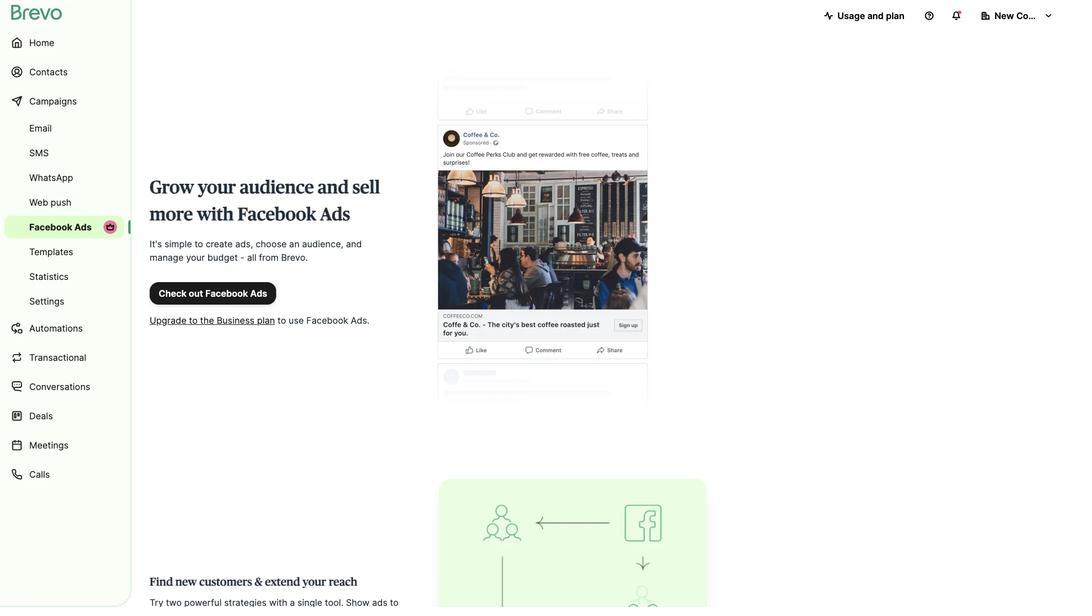 Task type: vqa. For each thing, say whether or not it's contained in the screenshot.
middle THE 30 LINK
no



Task type: locate. For each thing, give the bounding box(es) containing it.
0 horizontal spatial ads
[[74, 222, 92, 233]]

contacts link
[[5, 59, 124, 86]]

transactional
[[29, 352, 86, 364]]

upgrade to the business plan to use facebook ads.
[[150, 315, 370, 326]]

facebook
[[238, 206, 316, 224], [29, 222, 72, 233], [205, 288, 248, 299], [306, 315, 348, 326]]

upgrade
[[150, 315, 187, 326]]

your
[[198, 179, 236, 197], [186, 252, 205, 263], [303, 577, 326, 589]]

settings
[[29, 296, 64, 307]]

calls link
[[5, 461, 124, 488]]

facebook up 'business'
[[205, 288, 248, 299]]

2 horizontal spatial ads
[[320, 206, 350, 224]]

your down simple
[[186, 252, 205, 263]]

all
[[247, 252, 256, 263]]

facebook down audience
[[238, 206, 316, 224]]

brevo.
[[281, 252, 308, 263]]

plan
[[886, 10, 905, 21], [257, 315, 275, 326]]

your up with
[[198, 179, 236, 197]]

find new customers & extend your reach
[[150, 577, 358, 589]]

calls
[[29, 469, 50, 481]]

to left the
[[189, 315, 198, 326]]

the
[[200, 315, 214, 326]]

ads
[[320, 206, 350, 224], [74, 222, 92, 233], [250, 288, 267, 299]]

and left sell
[[318, 179, 349, 197]]

audience,
[[302, 239, 344, 250]]

simple
[[165, 239, 192, 250]]

business
[[217, 315, 255, 326]]

grow
[[150, 179, 194, 197]]

check out facebook ads
[[159, 288, 267, 299]]

1 horizontal spatial plan
[[886, 10, 905, 21]]

left___rvooi image
[[106, 223, 115, 232]]

facebook inside grow your audience and sell more with facebook ads
[[238, 206, 316, 224]]

1 vertical spatial and
[[318, 179, 349, 197]]

upgrade to the business plan link
[[150, 315, 275, 326]]

conversations
[[29, 382, 90, 393]]

extend
[[265, 577, 300, 589]]

deals
[[29, 411, 53, 422]]

to left create
[[195, 239, 203, 250]]

plan left use
[[257, 315, 275, 326]]

ads inside check out facebook ads button
[[250, 288, 267, 299]]

and right audience,
[[346, 239, 362, 250]]

home
[[29, 37, 54, 48]]

-
[[240, 252, 245, 263]]

ads up audience,
[[320, 206, 350, 224]]

more
[[150, 206, 193, 224]]

automations
[[29, 323, 83, 334]]

your inside it's simple to create ads, choose an audience, and manage your budget - all from brevo.
[[186, 252, 205, 263]]

&
[[255, 577, 263, 589]]

email link
[[5, 117, 124, 140]]

home link
[[5, 29, 124, 56]]

statistics
[[29, 271, 69, 282]]

0 vertical spatial and
[[868, 10, 884, 21]]

facebook up templates
[[29, 222, 72, 233]]

new
[[995, 10, 1014, 21]]

and right usage
[[868, 10, 884, 21]]

customers
[[199, 577, 252, 589]]

ads.
[[351, 315, 370, 326]]

from
[[259, 252, 279, 263]]

0 vertical spatial your
[[198, 179, 236, 197]]

an
[[289, 239, 300, 250]]

campaigns link
[[5, 88, 124, 115]]

ads left left___rvooi image
[[74, 222, 92, 233]]

0 horizontal spatial plan
[[257, 315, 275, 326]]

1 vertical spatial plan
[[257, 315, 275, 326]]

to
[[195, 239, 203, 250], [189, 315, 198, 326], [278, 315, 286, 326]]

choose
[[256, 239, 287, 250]]

plan right usage
[[886, 10, 905, 21]]

whatsapp link
[[5, 167, 124, 189]]

ads inside facebook ads 'link'
[[74, 222, 92, 233]]

your left reach
[[303, 577, 326, 589]]

facebook right use
[[306, 315, 348, 326]]

ads up upgrade to the business plan to use facebook ads. at left bottom
[[250, 288, 267, 299]]

1 vertical spatial your
[[186, 252, 205, 263]]

new
[[175, 577, 197, 589]]

contacts
[[29, 66, 68, 78]]

2 vertical spatial your
[[303, 577, 326, 589]]

and
[[868, 10, 884, 21], [318, 179, 349, 197], [346, 239, 362, 250]]

email
[[29, 123, 52, 134]]

1 horizontal spatial ads
[[250, 288, 267, 299]]

2 vertical spatial and
[[346, 239, 362, 250]]

new company
[[995, 10, 1058, 21]]

usage and plan
[[838, 10, 905, 21]]

meetings
[[29, 440, 69, 451]]

web
[[29, 197, 48, 208]]

transactional link
[[5, 344, 124, 371]]

0 vertical spatial plan
[[886, 10, 905, 21]]



Task type: describe. For each thing, give the bounding box(es) containing it.
facebook ads link
[[5, 216, 124, 239]]

sms link
[[5, 142, 124, 164]]

out
[[189, 288, 203, 299]]

create
[[206, 239, 233, 250]]

web push
[[29, 197, 71, 208]]

automations link
[[5, 315, 124, 342]]

find
[[150, 577, 173, 589]]

your inside grow your audience and sell more with facebook ads
[[198, 179, 236, 197]]

check
[[159, 288, 187, 299]]

it's simple to create ads, choose an audience, and manage your budget - all from brevo.
[[150, 239, 362, 263]]

facebook ads
[[29, 222, 92, 233]]

plan inside usage and plan button
[[886, 10, 905, 21]]

web push link
[[5, 191, 124, 214]]

to left use
[[278, 315, 286, 326]]

reach
[[329, 577, 358, 589]]

check out facebook ads button
[[150, 282, 276, 305]]

templates
[[29, 246, 73, 258]]

usage and plan button
[[815, 5, 914, 27]]

settings link
[[5, 290, 124, 313]]

facebook inside 'link'
[[29, 222, 72, 233]]

and inside button
[[868, 10, 884, 21]]

conversations link
[[5, 374, 124, 401]]

audience
[[240, 179, 314, 197]]

and inside grow your audience and sell more with facebook ads
[[318, 179, 349, 197]]

with
[[197, 206, 234, 224]]

meetings link
[[5, 432, 124, 459]]

sell
[[353, 179, 380, 197]]

new company button
[[972, 5, 1062, 27]]

templates link
[[5, 241, 124, 263]]

usage
[[838, 10, 865, 21]]

ads inside grow your audience and sell more with facebook ads
[[320, 206, 350, 224]]

company
[[1017, 10, 1058, 21]]

and inside it's simple to create ads, choose an audience, and manage your budget - all from brevo.
[[346, 239, 362, 250]]

whatsapp
[[29, 172, 73, 183]]

sms
[[29, 147, 49, 159]]

deals link
[[5, 403, 124, 430]]

push
[[51, 197, 71, 208]]

campaigns
[[29, 96, 77, 107]]

budget
[[208, 252, 238, 263]]

use
[[289, 315, 304, 326]]

statistics link
[[5, 266, 124, 288]]

it's
[[150, 239, 162, 250]]

to inside it's simple to create ads, choose an audience, and manage your budget - all from brevo.
[[195, 239, 203, 250]]

manage
[[150, 252, 184, 263]]

ads,
[[235, 239, 253, 250]]

facebook inside button
[[205, 288, 248, 299]]

grow your audience and sell more with facebook ads
[[150, 179, 380, 224]]



